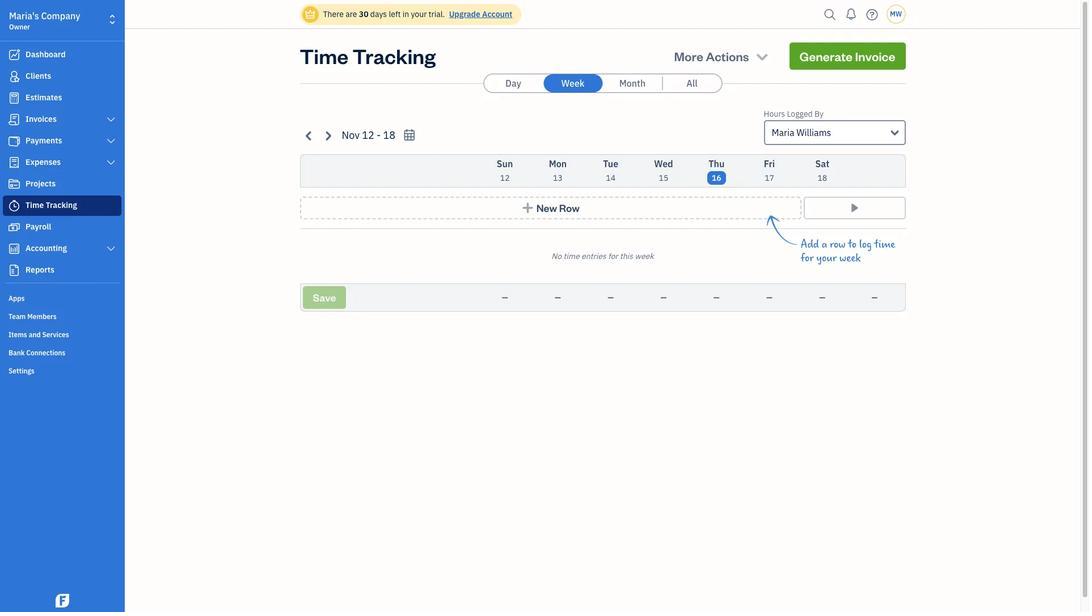 Task type: vqa. For each thing, say whether or not it's contained in the screenshot.
the Payments link
yes



Task type: describe. For each thing, give the bounding box(es) containing it.
expenses
[[26, 157, 61, 167]]

add
[[801, 238, 819, 251]]

expenses link
[[3, 153, 121, 173]]

there
[[323, 9, 344, 19]]

payroll
[[26, 222, 51, 232]]

accounting
[[26, 243, 67, 254]]

chevrondown image
[[755, 48, 770, 64]]

more actions button
[[664, 43, 781, 70]]

bank
[[9, 349, 25, 357]]

are
[[346, 9, 357, 19]]

7 — from the left
[[820, 293, 826, 303]]

log
[[860, 238, 872, 251]]

search image
[[821, 6, 840, 23]]

payments
[[26, 136, 62, 146]]

owner
[[9, 23, 30, 31]]

items
[[9, 331, 27, 339]]

mw
[[890, 10, 902, 18]]

fri
[[764, 158, 775, 170]]

1 horizontal spatial time
[[300, 43, 349, 69]]

estimates
[[26, 92, 62, 103]]

30
[[359, 9, 369, 19]]

more actions
[[674, 48, 749, 64]]

month
[[620, 78, 646, 89]]

your inside add a row to log time for your week
[[817, 252, 837, 265]]

invoice image
[[7, 114, 21, 125]]

4 — from the left
[[661, 293, 667, 303]]

payments link
[[3, 131, 121, 152]]

row
[[559, 201, 580, 214]]

mon
[[549, 158, 567, 170]]

dashboard link
[[3, 45, 121, 65]]

wed 15
[[654, 158, 673, 183]]

team members
[[9, 313, 57, 321]]

estimates link
[[3, 88, 121, 108]]

items and services link
[[3, 326, 121, 343]]

members
[[27, 313, 57, 321]]

no
[[552, 251, 562, 262]]

1 horizontal spatial tracking
[[353, 43, 436, 69]]

sat
[[816, 158, 830, 170]]

plus image
[[521, 203, 535, 214]]

upgrade account link
[[447, 9, 513, 19]]

and
[[29, 331, 41, 339]]

expense image
[[7, 157, 21, 169]]

sun
[[497, 158, 513, 170]]

-
[[377, 129, 381, 142]]

18 inside sat 18
[[818, 173, 827, 183]]

bank connections
[[9, 349, 65, 357]]

timer image
[[7, 200, 21, 212]]

week link
[[544, 74, 603, 92]]

14
[[606, 173, 616, 183]]

0 horizontal spatial your
[[411, 9, 427, 19]]

crown image
[[304, 8, 316, 20]]

chevron large down image for accounting
[[106, 245, 116, 254]]

wed
[[654, 158, 673, 170]]

start timer image
[[848, 203, 861, 214]]

services
[[42, 331, 69, 339]]

bank connections link
[[3, 344, 121, 361]]

maria williams button
[[764, 120, 906, 145]]

hours logged by
[[764, 109, 824, 119]]

team
[[9, 313, 26, 321]]

williams
[[797, 127, 832, 138]]

hours
[[764, 109, 785, 119]]

15
[[659, 173, 669, 183]]

reports link
[[3, 260, 121, 281]]

2 — from the left
[[555, 293, 561, 303]]

next week image
[[321, 129, 335, 142]]

1 horizontal spatial time tracking
[[300, 43, 436, 69]]

main element
[[0, 0, 153, 613]]

accounting link
[[3, 239, 121, 259]]

maria's
[[9, 10, 39, 22]]

12 for nov
[[362, 129, 374, 142]]

generate invoice
[[800, 48, 896, 64]]

day link
[[484, 74, 543, 92]]

go to help image
[[863, 6, 882, 23]]

settings
[[9, 367, 35, 376]]

month link
[[603, 74, 662, 92]]

new row button
[[300, 197, 802, 220]]

there are 30 days left in your trial. upgrade account
[[323, 9, 513, 19]]

maria's company owner
[[9, 10, 80, 31]]

dashboard
[[26, 49, 66, 60]]

12 for sun
[[500, 173, 510, 183]]

freshbooks image
[[53, 595, 71, 608]]

reports
[[26, 265, 54, 275]]



Task type: locate. For each thing, give the bounding box(es) containing it.
tracking
[[353, 43, 436, 69], [46, 200, 77, 211]]

1 horizontal spatial 12
[[500, 173, 510, 183]]

6 — from the left
[[767, 293, 773, 303]]

1 horizontal spatial for
[[801, 252, 814, 265]]

1 vertical spatial time
[[26, 200, 44, 211]]

fri 17
[[764, 158, 775, 183]]

time right the 'no'
[[564, 251, 580, 262]]

time down there
[[300, 43, 349, 69]]

money image
[[7, 222, 21, 233]]

row
[[830, 238, 846, 251]]

chevron large down image for invoices
[[106, 115, 116, 124]]

invoices link
[[3, 110, 121, 130]]

0 vertical spatial your
[[411, 9, 427, 19]]

1 vertical spatial time tracking
[[26, 200, 77, 211]]

mw button
[[887, 5, 906, 24]]

1 vertical spatial 12
[[500, 173, 510, 183]]

payment image
[[7, 136, 21, 147]]

this
[[620, 251, 633, 262]]

time
[[875, 238, 896, 251], [564, 251, 580, 262]]

0 horizontal spatial time
[[564, 251, 580, 262]]

notifications image
[[842, 3, 861, 26]]

1 horizontal spatial 18
[[818, 173, 827, 183]]

days
[[370, 9, 387, 19]]

client image
[[7, 71, 21, 82]]

all link
[[663, 74, 722, 92]]

0 horizontal spatial time tracking
[[26, 200, 77, 211]]

3 chevron large down image from the top
[[106, 158, 116, 167]]

team members link
[[3, 308, 121, 325]]

project image
[[7, 179, 21, 190]]

more
[[674, 48, 704, 64]]

a
[[822, 238, 828, 251]]

chevron large down image down payroll link at the left top of page
[[106, 245, 116, 254]]

report image
[[7, 265, 21, 276]]

items and services
[[9, 331, 69, 339]]

new row
[[537, 201, 580, 214]]

settings link
[[3, 363, 121, 380]]

mon 13
[[549, 158, 567, 183]]

tracking inside main element
[[46, 200, 77, 211]]

1 horizontal spatial your
[[817, 252, 837, 265]]

in
[[403, 9, 409, 19]]

time
[[300, 43, 349, 69], [26, 200, 44, 211]]

tue 14
[[603, 158, 619, 183]]

payroll link
[[3, 217, 121, 238]]

week right this
[[635, 251, 654, 262]]

projects
[[26, 179, 56, 189]]

no time entries for this week
[[552, 251, 654, 262]]

maria williams
[[772, 127, 832, 138]]

0 horizontal spatial tracking
[[46, 200, 77, 211]]

your
[[411, 9, 427, 19], [817, 252, 837, 265]]

to
[[848, 238, 857, 251]]

week inside add a row to log time for your week
[[840, 252, 861, 265]]

0 vertical spatial 18
[[383, 129, 396, 142]]

for inside add a row to log time for your week
[[801, 252, 814, 265]]

0 horizontal spatial 12
[[362, 129, 374, 142]]

projects link
[[3, 174, 121, 195]]

1 chevron large down image from the top
[[106, 115, 116, 124]]

—
[[502, 293, 508, 303], [555, 293, 561, 303], [608, 293, 614, 303], [661, 293, 667, 303], [714, 293, 720, 303], [767, 293, 773, 303], [820, 293, 826, 303], [872, 293, 878, 303]]

chevron large down image inside accounting link
[[106, 245, 116, 254]]

tue
[[603, 158, 619, 170]]

apps link
[[3, 290, 121, 307]]

clients link
[[3, 66, 121, 87]]

chevron large down image inside expenses link
[[106, 158, 116, 167]]

sun 12
[[497, 158, 513, 183]]

day
[[506, 78, 521, 89]]

12 inside the sun 12
[[500, 173, 510, 183]]

tracking down 'projects' link
[[46, 200, 77, 211]]

0 vertical spatial 12
[[362, 129, 374, 142]]

5 — from the left
[[714, 293, 720, 303]]

nov 12 - 18
[[342, 129, 396, 142]]

1 — from the left
[[502, 293, 508, 303]]

18
[[383, 129, 396, 142], [818, 173, 827, 183]]

1 horizontal spatial time
[[875, 238, 896, 251]]

time tracking down 'projects' link
[[26, 200, 77, 211]]

entries
[[582, 251, 606, 262]]

logged
[[787, 109, 813, 119]]

chevron large down image
[[106, 115, 116, 124], [106, 137, 116, 146], [106, 158, 116, 167], [106, 245, 116, 254]]

1 vertical spatial 18
[[818, 173, 827, 183]]

2 chevron large down image from the top
[[106, 137, 116, 146]]

apps
[[9, 295, 25, 303]]

account
[[482, 9, 513, 19]]

your down a
[[817, 252, 837, 265]]

12 left -
[[362, 129, 374, 142]]

0 horizontal spatial week
[[635, 251, 654, 262]]

generate
[[800, 48, 853, 64]]

time tracking down 30
[[300, 43, 436, 69]]

thu
[[709, 158, 725, 170]]

16
[[712, 173, 722, 183]]

12
[[362, 129, 374, 142], [500, 173, 510, 183]]

chevron large down image inside payments link
[[106, 137, 116, 146]]

thu 16
[[709, 158, 725, 183]]

17
[[765, 173, 775, 183]]

1 vertical spatial your
[[817, 252, 837, 265]]

for left this
[[608, 251, 618, 262]]

time tracking link
[[3, 196, 121, 216]]

clients
[[26, 71, 51, 81]]

by
[[815, 109, 824, 119]]

connections
[[26, 349, 65, 357]]

0 horizontal spatial for
[[608, 251, 618, 262]]

chevron large down image for payments
[[106, 137, 116, 146]]

time right log
[[875, 238, 896, 251]]

3 — from the left
[[608, 293, 614, 303]]

for down add
[[801, 252, 814, 265]]

12 down "sun"
[[500, 173, 510, 183]]

all
[[687, 78, 698, 89]]

generate invoice button
[[790, 43, 906, 70]]

time inside add a row to log time for your week
[[875, 238, 896, 251]]

chart image
[[7, 243, 21, 255]]

add a row to log time for your week
[[801, 238, 896, 265]]

dashboard image
[[7, 49, 21, 61]]

1 vertical spatial tracking
[[46, 200, 77, 211]]

week
[[561, 78, 585, 89]]

estimate image
[[7, 92, 21, 104]]

actions
[[706, 48, 749, 64]]

new
[[537, 201, 557, 214]]

chevron large down image up 'projects' link
[[106, 158, 116, 167]]

your right in
[[411, 9, 427, 19]]

previous week image
[[303, 129, 316, 142]]

left
[[389, 9, 401, 19]]

chevron large down image inside the invoices link
[[106, 115, 116, 124]]

0 vertical spatial tracking
[[353, 43, 436, 69]]

18 right -
[[383, 129, 396, 142]]

chevron large down image up expenses link
[[106, 137, 116, 146]]

chevron large down image for expenses
[[106, 158, 116, 167]]

choose a date image
[[403, 129, 416, 142]]

1 horizontal spatial week
[[840, 252, 861, 265]]

0 vertical spatial time tracking
[[300, 43, 436, 69]]

0 horizontal spatial 18
[[383, 129, 396, 142]]

0 vertical spatial time
[[300, 43, 349, 69]]

week down "to"
[[840, 252, 861, 265]]

tracking down left
[[353, 43, 436, 69]]

invoice
[[855, 48, 896, 64]]

company
[[41, 10, 80, 22]]

time inside the time tracking link
[[26, 200, 44, 211]]

sat 18
[[816, 158, 830, 183]]

13
[[553, 173, 563, 183]]

0 horizontal spatial time
[[26, 200, 44, 211]]

invoices
[[26, 114, 57, 124]]

time tracking inside the time tracking link
[[26, 200, 77, 211]]

chevron large down image down "estimates" link
[[106, 115, 116, 124]]

18 down sat
[[818, 173, 827, 183]]

8 — from the left
[[872, 293, 878, 303]]

4 chevron large down image from the top
[[106, 245, 116, 254]]

upgrade
[[449, 9, 481, 19]]

time right "timer" image
[[26, 200, 44, 211]]



